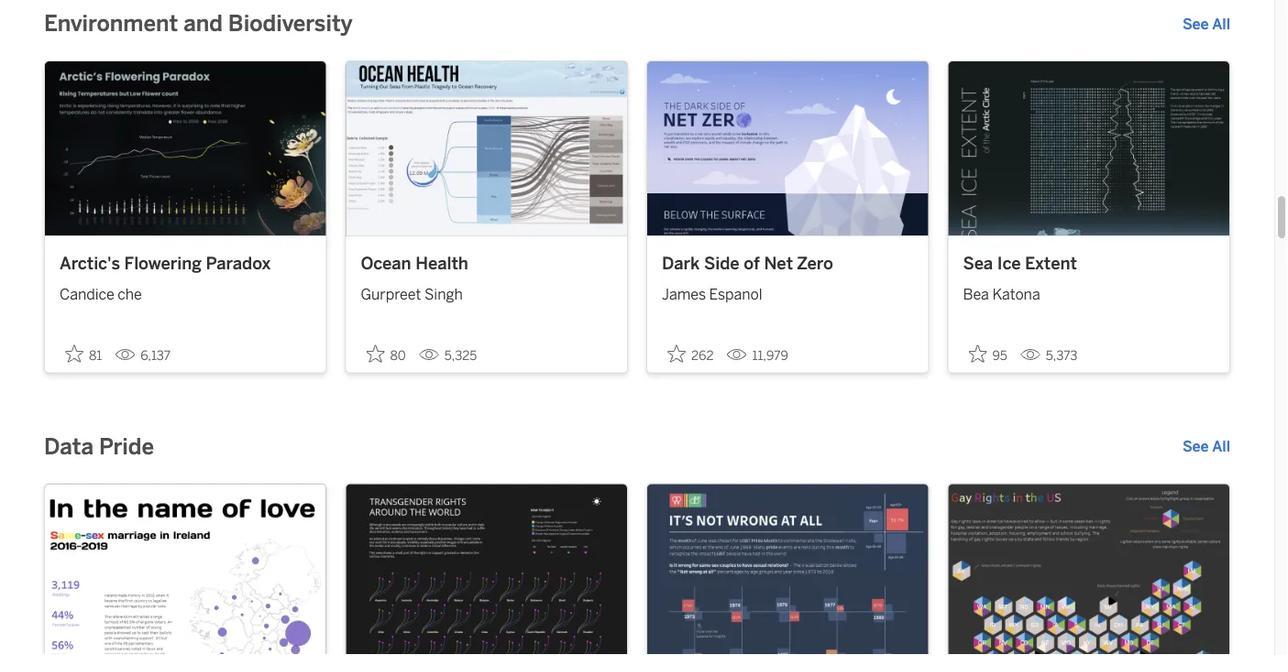 Task type: locate. For each thing, give the bounding box(es) containing it.
see
[[1183, 15, 1209, 33], [1183, 438, 1209, 456]]

katona
[[992, 286, 1040, 304]]

1 vertical spatial see all
[[1183, 438, 1230, 456]]

0 vertical spatial see all
[[1183, 15, 1230, 33]]

extent
[[1025, 254, 1077, 274]]

0 vertical spatial see all link
[[1183, 13, 1230, 35]]

2 see all from the top
[[1183, 438, 1230, 456]]

1 see all from the top
[[1183, 15, 1230, 33]]

all
[[1212, 15, 1230, 33], [1212, 438, 1230, 456]]

of
[[744, 254, 760, 274]]

ocean
[[361, 254, 411, 274]]

see all data pride element
[[1183, 436, 1230, 458]]

workbook thumbnail image
[[45, 62, 326, 236], [346, 62, 627, 236], [647, 62, 928, 236], [949, 62, 1230, 236], [45, 485, 326, 656], [346, 485, 627, 656], [647, 485, 928, 656], [949, 485, 1230, 656]]

sea ice extent link
[[963, 251, 1215, 276]]

1 vertical spatial all
[[1212, 438, 1230, 456]]

95
[[993, 349, 1008, 364]]

candice che link
[[60, 276, 311, 306]]

bea katona link
[[963, 276, 1215, 306]]

see all
[[1183, 15, 1230, 33], [1183, 438, 1230, 456]]

1 see all link from the top
[[1183, 13, 1230, 35]]

0 vertical spatial see
[[1183, 15, 1209, 33]]

Add Favorite button
[[662, 339, 719, 369]]

che
[[118, 286, 142, 304]]

singh
[[424, 286, 463, 304]]

1 vertical spatial see all link
[[1183, 436, 1230, 458]]

2 all from the top
[[1212, 438, 1230, 456]]

sea
[[963, 254, 993, 274]]

1 all from the top
[[1212, 15, 1230, 33]]

espanol
[[709, 286, 762, 304]]

biodiversity
[[228, 11, 353, 37]]

2 see from the top
[[1183, 438, 1209, 456]]

dark side of net zero link
[[662, 251, 914, 276]]

ocean health link
[[361, 251, 612, 276]]

see all link
[[1183, 13, 1230, 35], [1183, 436, 1230, 458]]

net
[[764, 254, 793, 274]]

11,979
[[752, 349, 788, 364]]

see for environment and biodiversity
[[1183, 15, 1209, 33]]

arctic's flowering paradox
[[60, 254, 271, 274]]

Add Favorite button
[[963, 339, 1013, 369]]

arctic's
[[60, 254, 120, 274]]

bea
[[963, 286, 989, 304]]

gurpreet singh
[[361, 286, 463, 304]]

1 see from the top
[[1183, 15, 1209, 33]]

1 vertical spatial see
[[1183, 438, 1209, 456]]

0 vertical spatial all
[[1212, 15, 1230, 33]]

2 see all link from the top
[[1183, 436, 1230, 458]]

see all for environment and biodiversity
[[1183, 15, 1230, 33]]

health
[[416, 254, 468, 274]]

environment and biodiversity heading
[[44, 9, 353, 39]]

data
[[44, 434, 93, 460]]

262
[[691, 349, 714, 364]]



Task type: vqa. For each thing, say whether or not it's contained in the screenshot.


Task type: describe. For each thing, give the bounding box(es) containing it.
james espanol link
[[662, 276, 914, 306]]

5,325 views element
[[411, 341, 484, 371]]

zero
[[797, 254, 833, 274]]

environment and biodiversity
[[44, 11, 353, 37]]

candice che
[[60, 286, 142, 304]]

all for data pride
[[1212, 438, 1230, 456]]

see all link for environment and biodiversity
[[1183, 13, 1230, 35]]

data pride
[[44, 434, 154, 460]]

bea katona
[[963, 286, 1040, 304]]

ice
[[997, 254, 1021, 274]]

see all link for data pride
[[1183, 436, 1230, 458]]

Add Favorite button
[[60, 339, 108, 369]]

6,137 views element
[[108, 341, 178, 371]]

5,373
[[1046, 349, 1078, 364]]

paradox
[[206, 254, 271, 274]]

james
[[662, 286, 706, 304]]

6,137
[[141, 349, 171, 364]]

james espanol
[[662, 286, 762, 304]]

see all environment and biodiversity element
[[1183, 13, 1230, 35]]

arctic's flowering paradox link
[[60, 251, 311, 276]]

5,325
[[444, 349, 477, 364]]

all for environment and biodiversity
[[1212, 15, 1230, 33]]

environment
[[44, 11, 178, 37]]

sea ice extent
[[963, 254, 1077, 274]]

ocean health
[[361, 254, 468, 274]]

11,979 views element
[[719, 341, 796, 371]]

80
[[390, 349, 406, 364]]

dark
[[662, 254, 700, 274]]

candice
[[60, 286, 114, 304]]

dark side of net zero
[[662, 254, 833, 274]]

and
[[184, 11, 223, 37]]

pride
[[99, 434, 154, 460]]

see for data pride
[[1183, 438, 1209, 456]]

side
[[704, 254, 740, 274]]

gurpreet
[[361, 286, 421, 304]]

see all for data pride
[[1183, 438, 1230, 456]]

data pride heading
[[44, 432, 154, 462]]

Add Favorite button
[[361, 339, 411, 369]]

81
[[89, 349, 102, 364]]

flowering
[[124, 254, 202, 274]]

gurpreet singh link
[[361, 276, 612, 306]]

5,373 views element
[[1013, 341, 1085, 371]]



